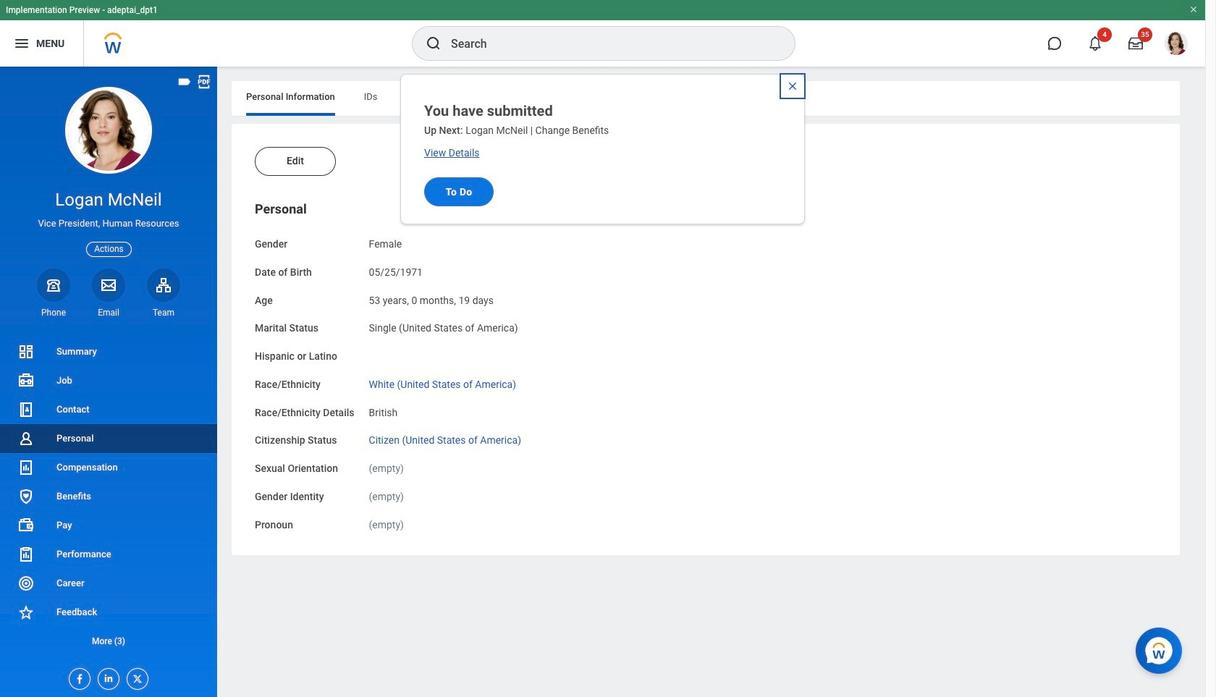 Task type: locate. For each thing, give the bounding box(es) containing it.
navigation pane region
[[0, 67, 217, 697]]

x image
[[127, 669, 143, 685]]

personal image
[[17, 430, 35, 448]]

facebook image
[[70, 669, 85, 685]]

phone logan mcneil element
[[37, 307, 70, 319]]

dialog
[[401, 74, 805, 224]]

banner
[[0, 0, 1206, 67]]

summary image
[[17, 343, 35, 361]]

search image
[[425, 35, 443, 52]]

group
[[255, 201, 1157, 533]]

list
[[0, 337, 217, 656]]

career image
[[17, 575, 35, 592]]

justify image
[[13, 35, 30, 52]]

tab list
[[232, 81, 1181, 116]]

profile logan mcneil image
[[1165, 32, 1189, 58]]

notifications large image
[[1089, 36, 1103, 51]]

Search Workday  search field
[[451, 28, 766, 59]]

pay image
[[17, 517, 35, 534]]

job image
[[17, 372, 35, 390]]

up next: element
[[424, 125, 466, 136]]



Task type: describe. For each thing, give the bounding box(es) containing it.
view printable version (pdf) image
[[196, 74, 212, 90]]

linkedin image
[[98, 669, 114, 684]]

tag image
[[177, 74, 193, 90]]

female element
[[369, 235, 402, 250]]

close environment banner image
[[1190, 5, 1199, 14]]

email logan mcneil element
[[92, 307, 125, 319]]

close image
[[787, 80, 799, 92]]

inbox large image
[[1129, 36, 1144, 51]]

contact image
[[17, 401, 35, 419]]

view team image
[[155, 276, 172, 294]]

british element
[[369, 404, 398, 418]]

compensation image
[[17, 459, 35, 477]]

team logan mcneil element
[[147, 307, 180, 319]]

feedback image
[[17, 604, 35, 621]]

benefits image
[[17, 488, 35, 506]]

mail image
[[100, 276, 117, 294]]

performance image
[[17, 546, 35, 563]]

logan mcneil | change benefits element
[[466, 125, 609, 136]]

phone image
[[43, 276, 64, 294]]



Task type: vqa. For each thing, say whether or not it's contained in the screenshot.
mail Image
yes



